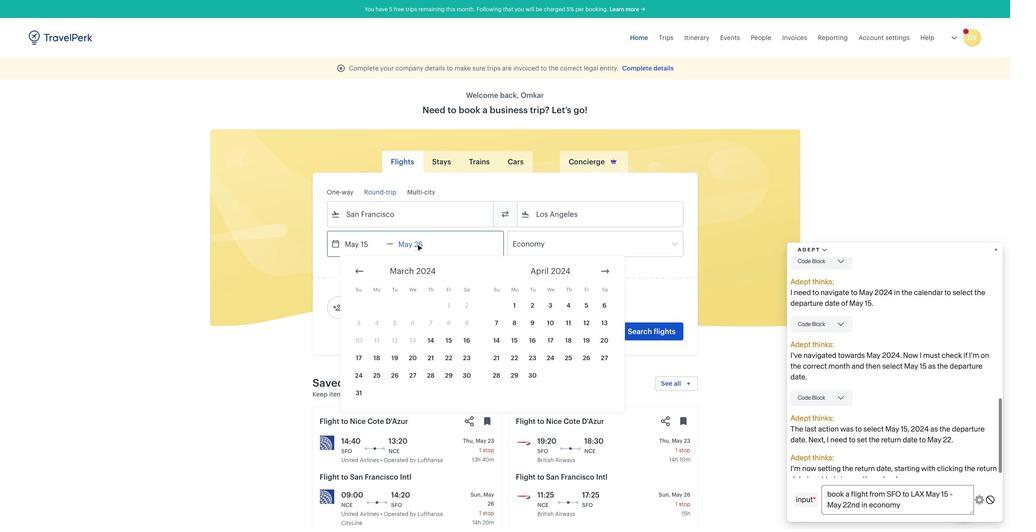 Task type: locate. For each thing, give the bounding box(es) containing it.
calendar application
[[340, 256, 896, 413]]

Depart text field
[[340, 232, 387, 257]]

0 vertical spatial united airlines image
[[320, 436, 334, 451]]

1 vertical spatial united airlines image
[[320, 490, 334, 505]]

british airways image
[[516, 490, 530, 505]]

Add first traveler search field
[[342, 301, 435, 315]]

united airlines image
[[320, 436, 334, 451], [320, 490, 334, 505]]

1 united airlines image from the top
[[320, 436, 334, 451]]

british airways image
[[516, 436, 530, 451]]



Task type: describe. For each thing, give the bounding box(es) containing it.
move forward to switch to the next month. image
[[600, 266, 610, 277]]

To search field
[[530, 207, 671, 222]]

move backward to switch to the previous month. image
[[354, 266, 365, 277]]

2 united airlines image from the top
[[320, 490, 334, 505]]

From search field
[[340, 207, 481, 222]]

Return text field
[[393, 232, 440, 257]]



